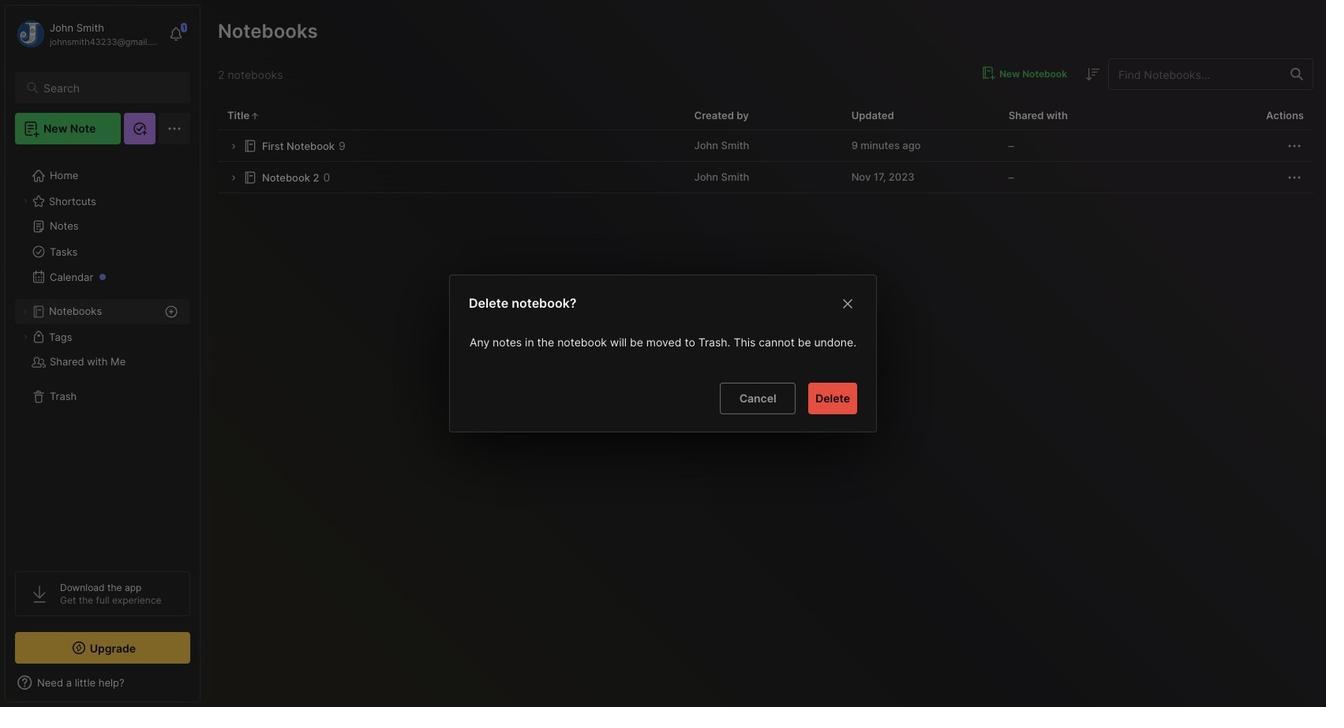 Task type: describe. For each thing, give the bounding box(es) containing it.
expand notebooks image
[[21, 307, 30, 317]]

Find Notebooks… text field
[[1109, 61, 1282, 87]]

Search text field
[[43, 81, 176, 96]]

expand tags image
[[21, 332, 30, 342]]

1 row from the top
[[218, 130, 1314, 162]]



Task type: locate. For each thing, give the bounding box(es) containing it.
tree inside main element
[[6, 154, 200, 557]]

None search field
[[43, 78, 176, 97]]

close image
[[839, 294, 858, 313]]

2 row from the top
[[218, 162, 1314, 193]]

row
[[218, 130, 1314, 162], [218, 162, 1314, 193]]

main element
[[0, 0, 205, 708]]

row group
[[218, 130, 1314, 193]]

none search field inside main element
[[43, 78, 176, 97]]

tree
[[6, 154, 200, 557]]



Task type: vqa. For each thing, say whether or not it's contained in the screenshot.
CHANGES
no



